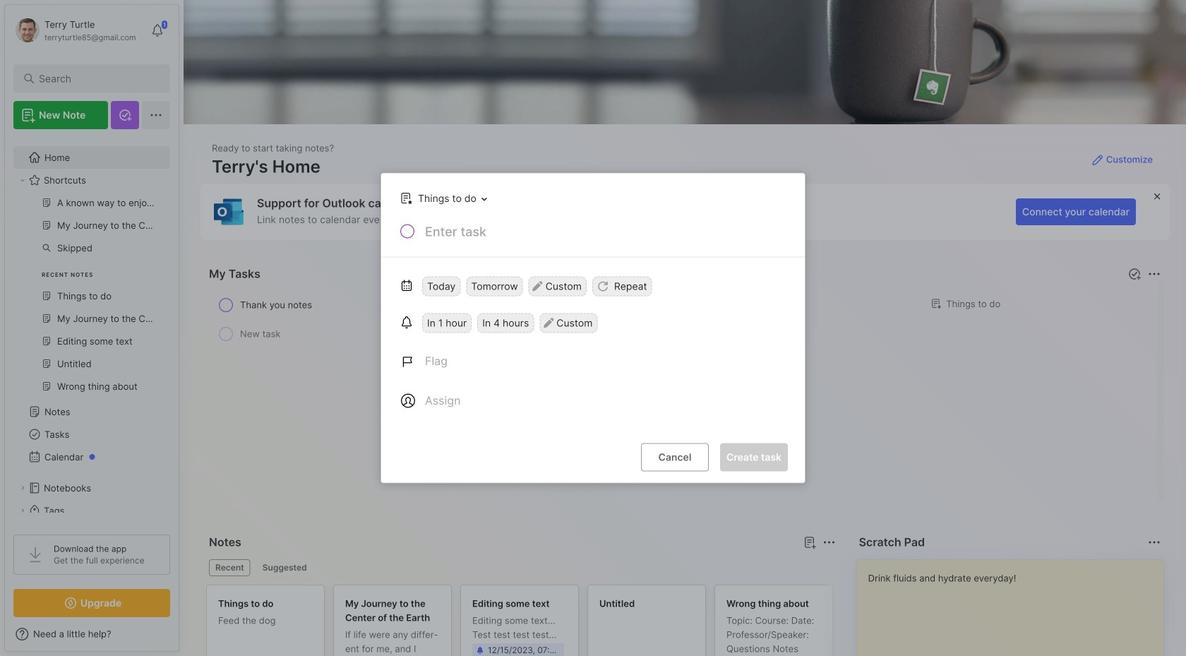 Task type: vqa. For each thing, say whether or not it's contained in the screenshot.
the to the right
no



Task type: locate. For each thing, give the bounding box(es) containing it.
1 horizontal spatial tab
[[256, 559, 313, 576]]

row group
[[206, 585, 1187, 656]]

Enter task text field
[[424, 223, 788, 247]]

none search field inside main element
[[39, 70, 152, 87]]

Go to note or move task field
[[393, 188, 492, 209]]

group
[[13, 191, 162, 406]]

tab list
[[209, 559, 834, 576]]

1 tab from the left
[[209, 559, 251, 576]]

new task image
[[1128, 267, 1142, 281]]

group inside tree
[[13, 191, 162, 406]]

0 horizontal spatial tab
[[209, 559, 251, 576]]

tree
[[5, 138, 179, 576]]

None search field
[[39, 70, 152, 87]]

tab
[[209, 559, 251, 576], [256, 559, 313, 576]]

Start writing… text field
[[869, 560, 1163, 656]]



Task type: describe. For each thing, give the bounding box(es) containing it.
main element
[[0, 0, 184, 656]]

expand tags image
[[18, 506, 27, 515]]

2 tab from the left
[[256, 559, 313, 576]]

tree inside main element
[[5, 138, 179, 576]]

expand notebooks image
[[18, 484, 27, 492]]

Search text field
[[39, 72, 152, 85]]



